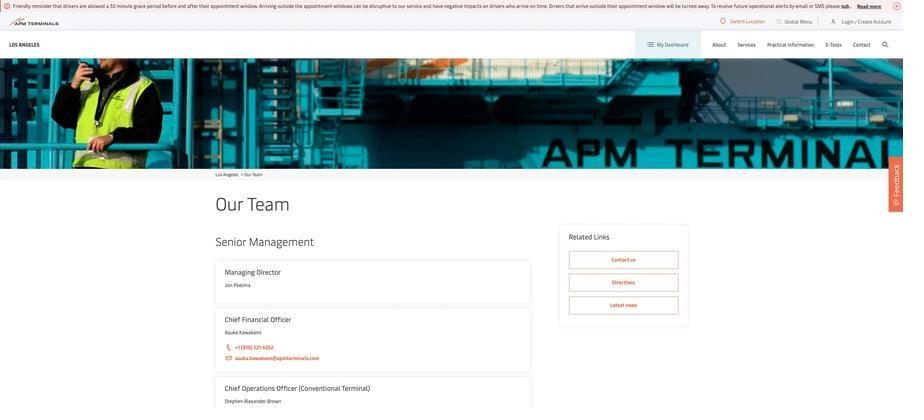 Task type: describe. For each thing, give the bounding box(es) containing it.
services
[[738, 41, 756, 48]]

login / create account
[[842, 18, 892, 25]]

time.
[[537, 2, 548, 9]]

about button
[[713, 31, 726, 58]]

service
[[407, 2, 422, 9]]

location
[[746, 18, 765, 25]]

brown
[[267, 398, 281, 405]]

asuka kawakami
[[225, 329, 262, 336]]

1 appointment from the left
[[211, 2, 239, 9]]

alerts
[[776, 2, 788, 9]]

reminder
[[32, 2, 52, 9]]

window
[[648, 2, 665, 9]]

my
[[657, 41, 664, 48]]

2 arrive from the left
[[576, 2, 589, 9]]

after
[[187, 2, 198, 9]]

the
[[295, 2, 303, 9]]

2 on from the left
[[530, 2, 536, 9]]

2 that from the left
[[566, 2, 575, 9]]

login / create account link
[[831, 12, 892, 30]]

chief operations officer (conventional terminal)
[[225, 384, 370, 393]]

feedback
[[891, 164, 901, 197]]

1 vertical spatial los angeles link
[[216, 172, 238, 178]]

+1 (310) 221 4252
[[235, 344, 274, 351]]

>
[[241, 172, 243, 178]]

e-tools
[[826, 41, 842, 48]]

read
[[857, 3, 869, 9]]

+1 (310) 221 4252 link
[[225, 344, 521, 352]]

please
[[826, 2, 840, 9]]

managing director
[[225, 268, 281, 277]]

disruptive
[[369, 2, 391, 9]]

2 outside from the left
[[590, 2, 606, 9]]

alexander
[[244, 398, 266, 405]]

kawakami
[[239, 329, 262, 336]]

1 be from the left
[[363, 2, 368, 9]]

have
[[433, 2, 443, 9]]

can
[[354, 2, 362, 9]]

contact button
[[854, 31, 871, 58]]

jon poelma
[[225, 282, 250, 289]]

los angeles
[[9, 41, 40, 48]]

drivers
[[549, 2, 565, 9]]

stephen
[[225, 398, 243, 405]]

la-our team image
[[0, 58, 903, 169]]

1 to from the left
[[392, 2, 397, 9]]

grace
[[134, 2, 146, 9]]

window.
[[240, 2, 258, 9]]

+1
[[235, 344, 240, 351]]

subscribe
[[841, 2, 863, 9]]

subscribe to terminal alerts link
[[841, 2, 903, 9]]

period
[[147, 2, 161, 9]]

2 to from the left
[[864, 2, 869, 9]]

2 be from the left
[[676, 2, 681, 9]]

practical information button
[[768, 31, 814, 58]]

minute
[[117, 2, 133, 9]]

30
[[110, 2, 116, 9]]

account
[[874, 18, 892, 25]]

away. to
[[698, 2, 716, 9]]

practical
[[768, 41, 787, 48]]

angeles for los angeles > our team
[[223, 172, 238, 178]]

will
[[667, 2, 674, 9]]

director
[[257, 268, 281, 277]]

login
[[842, 18, 854, 25]]

managing
[[225, 268, 255, 277]]

switch location button
[[721, 18, 765, 25]]

related
[[569, 232, 592, 242]]

1 on from the left
[[483, 2, 488, 9]]

(conventional
[[299, 384, 340, 393]]

1 vertical spatial our
[[216, 191, 243, 215]]

terminal)
[[342, 384, 370, 393]]

1 their from the left
[[199, 2, 209, 9]]

operational
[[749, 2, 774, 9]]

email
[[796, 2, 808, 9]]

friendly reminder that drivers are allowed a 30 minute grace period before and after their appointment window. arriving outside the appointment windows can be disruptive to our service and have negative impacts on drivers who arrive on time. drivers that arrive outside their appointment window will be turned away. to receive future operational alerts by email or sms please subscribe to terminal alerts
[[13, 2, 903, 9]]

or
[[809, 2, 814, 9]]

stephen alexander brown
[[225, 398, 281, 405]]

receive
[[717, 2, 733, 9]]

2 their from the left
[[607, 2, 618, 9]]

officer for financial
[[271, 315, 291, 324]]

by
[[790, 2, 795, 9]]

my dashboard button
[[647, 31, 689, 58]]

practical information
[[768, 41, 814, 48]]

latest news
[[610, 302, 637, 309]]

1 outside from the left
[[278, 2, 294, 9]]



Task type: locate. For each thing, give the bounding box(es) containing it.
0 vertical spatial angeles
[[19, 41, 40, 48]]

los for los angeles
[[9, 41, 18, 48]]

1 vertical spatial contact
[[612, 256, 630, 263]]

los angeles link
[[9, 41, 40, 48], [216, 172, 238, 178]]

and left have
[[423, 2, 432, 9]]

1 horizontal spatial los
[[216, 172, 222, 178]]

los angeles > our team
[[216, 172, 262, 178]]

1 horizontal spatial that
[[566, 2, 575, 9]]

0 vertical spatial officer
[[271, 315, 291, 324]]

directions link
[[569, 274, 679, 292]]

0 horizontal spatial arrive
[[516, 2, 529, 9]]

0 vertical spatial our
[[244, 172, 251, 178]]

directions
[[612, 279, 635, 286]]

appointment left window.
[[211, 2, 239, 9]]

0 vertical spatial contact
[[854, 41, 871, 48]]

0 horizontal spatial our
[[216, 191, 243, 215]]

contact inside related links contact us
[[612, 256, 630, 263]]

officer right financial
[[271, 315, 291, 324]]

0 horizontal spatial be
[[363, 2, 368, 9]]

1 vertical spatial chief
[[225, 384, 240, 393]]

/
[[855, 18, 857, 25]]

arrive right who
[[516, 2, 529, 9]]

2 drivers from the left
[[490, 2, 505, 9]]

1 horizontal spatial appointment
[[304, 2, 332, 9]]

arrive right the drivers
[[576, 2, 589, 9]]

global menu
[[785, 18, 813, 25]]

0 horizontal spatial los angeles link
[[9, 41, 40, 48]]

latest
[[610, 302, 625, 309]]

on left time. at the top right of page
[[530, 2, 536, 9]]

be right can
[[363, 2, 368, 9]]

contact
[[854, 41, 871, 48], [612, 256, 630, 263]]

negative
[[444, 2, 463, 9]]

more
[[870, 3, 882, 9]]

chief for chief financial officer
[[225, 315, 240, 324]]

global
[[785, 18, 799, 25]]

on right impacts
[[483, 2, 488, 9]]

to left more
[[864, 2, 869, 9]]

1 horizontal spatial outside
[[590, 2, 606, 9]]

us
[[631, 256, 636, 263]]

allowed
[[88, 2, 105, 9]]

0 horizontal spatial to
[[392, 2, 397, 9]]

information
[[788, 41, 814, 48]]

create
[[858, 18, 872, 25]]

jon
[[225, 282, 233, 289]]

1 horizontal spatial and
[[423, 2, 432, 9]]

our team
[[216, 191, 290, 215]]

appointment left window
[[619, 2, 647, 9]]

and left after
[[178, 2, 186, 9]]

menu
[[800, 18, 813, 25]]

contact down login / create account link
[[854, 41, 871, 48]]

about
[[713, 41, 726, 48]]

1 horizontal spatial be
[[676, 2, 681, 9]]

1 horizontal spatial their
[[607, 2, 618, 9]]

dashboard
[[665, 41, 689, 48]]

that right reminder
[[53, 2, 62, 9]]

1 vertical spatial officer
[[277, 384, 297, 393]]

terminal
[[870, 2, 890, 9]]

2 chief from the top
[[225, 384, 240, 393]]

asuka.kawakami@apmterminals.com
[[235, 355, 319, 362]]

close alert image
[[894, 2, 901, 10]]

officer
[[271, 315, 291, 324], [277, 384, 297, 393]]

officer for operations
[[277, 384, 297, 393]]

are
[[79, 2, 86, 9]]

contact us link
[[569, 251, 679, 269]]

angeles for los angeles
[[19, 41, 40, 48]]

switch location
[[730, 18, 765, 25]]

to
[[392, 2, 397, 9], [864, 2, 869, 9]]

drivers left who
[[490, 2, 505, 9]]

windows
[[333, 2, 353, 9]]

operations
[[242, 384, 275, 393]]

los for los angeles > our team
[[216, 172, 222, 178]]

chief up asuka
[[225, 315, 240, 324]]

services button
[[738, 31, 756, 58]]

my dashboard
[[657, 41, 689, 48]]

los
[[9, 41, 18, 48], [216, 172, 222, 178]]

senior management
[[216, 234, 314, 249]]

1 drivers from the left
[[63, 2, 78, 9]]

links
[[594, 232, 610, 242]]

related links contact us
[[569, 232, 636, 263]]

to left our
[[392, 2, 397, 9]]

switch
[[730, 18, 745, 25]]

0 horizontal spatial los
[[9, 41, 18, 48]]

0 horizontal spatial angeles
[[19, 41, 40, 48]]

our down los angeles > our team
[[216, 191, 243, 215]]

221
[[253, 344, 261, 351]]

2 appointment from the left
[[304, 2, 332, 9]]

our right ">"
[[244, 172, 251, 178]]

appointment
[[211, 2, 239, 9], [304, 2, 332, 9], [619, 2, 647, 9]]

latest news link
[[569, 297, 679, 315]]

asuka.kawakami@apmterminals.com link
[[225, 355, 521, 362]]

2 and from the left
[[423, 2, 432, 9]]

chief for chief operations officer (conventional terminal)
[[225, 384, 240, 393]]

read more button
[[857, 2, 882, 10]]

arriving
[[259, 2, 276, 9]]

3 appointment from the left
[[619, 2, 647, 9]]

1 horizontal spatial arrive
[[576, 2, 589, 9]]

read more
[[857, 3, 882, 9]]

e-
[[826, 41, 830, 48]]

4252
[[262, 344, 274, 351]]

our
[[398, 2, 406, 9]]

angeles
[[19, 41, 40, 48], [223, 172, 238, 178]]

1 chief from the top
[[225, 315, 240, 324]]

1 horizontal spatial drivers
[[490, 2, 505, 9]]

contact left us
[[612, 256, 630, 263]]

feedback button
[[889, 157, 903, 212]]

that right the drivers
[[566, 2, 575, 9]]

0 horizontal spatial appointment
[[211, 2, 239, 9]]

be right will
[[676, 2, 681, 9]]

1 vertical spatial los
[[216, 172, 222, 178]]

0 horizontal spatial outside
[[278, 2, 294, 9]]

1 vertical spatial team
[[247, 191, 290, 215]]

chief
[[225, 315, 240, 324], [225, 384, 240, 393]]

1 horizontal spatial to
[[864, 2, 869, 9]]

0 horizontal spatial contact
[[612, 256, 630, 263]]

on
[[483, 2, 488, 9], [530, 2, 536, 9]]

0 vertical spatial los angeles link
[[9, 41, 40, 48]]

1 horizontal spatial on
[[530, 2, 536, 9]]

0 horizontal spatial and
[[178, 2, 186, 9]]

management
[[249, 234, 314, 249]]

e-tools button
[[826, 31, 842, 58]]

team
[[252, 172, 262, 178], [247, 191, 290, 215]]

chief financial officer
[[225, 315, 291, 324]]

tools
[[830, 41, 842, 48]]

0 horizontal spatial that
[[53, 2, 62, 9]]

1 horizontal spatial los angeles link
[[216, 172, 238, 178]]

0 horizontal spatial drivers
[[63, 2, 78, 9]]

1 horizontal spatial contact
[[854, 41, 871, 48]]

sms
[[815, 2, 825, 9]]

1 horizontal spatial our
[[244, 172, 251, 178]]

0 vertical spatial chief
[[225, 315, 240, 324]]

senior
[[216, 234, 246, 249]]

a
[[106, 2, 109, 9]]

1 arrive from the left
[[516, 2, 529, 9]]

asuka
[[225, 329, 238, 336]]

1 and from the left
[[178, 2, 186, 9]]

officer up brown
[[277, 384, 297, 393]]

0 vertical spatial team
[[252, 172, 262, 178]]

financial
[[242, 315, 269, 324]]

before
[[162, 2, 177, 9]]

0 vertical spatial los
[[9, 41, 18, 48]]

chief up the stephen
[[225, 384, 240, 393]]

appointment right the
[[304, 2, 332, 9]]

1 vertical spatial angeles
[[223, 172, 238, 178]]

0 horizontal spatial on
[[483, 2, 488, 9]]

poelma
[[234, 282, 250, 289]]

drivers left are
[[63, 2, 78, 9]]

turned
[[682, 2, 697, 9]]

1 horizontal spatial angeles
[[223, 172, 238, 178]]

who
[[506, 2, 515, 9]]

1 that from the left
[[53, 2, 62, 9]]

2 horizontal spatial appointment
[[619, 2, 647, 9]]

0 horizontal spatial their
[[199, 2, 209, 9]]



Task type: vqa. For each thing, say whether or not it's contained in the screenshot.
away. To
yes



